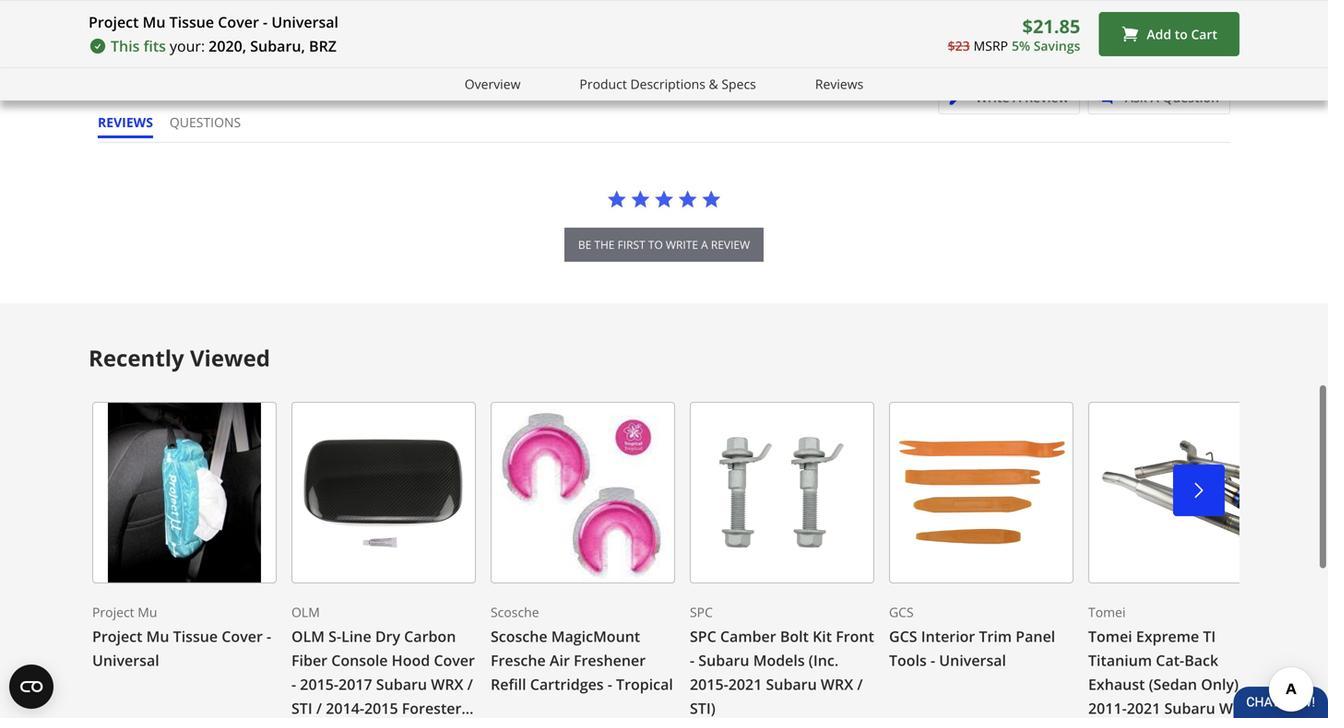 Task type: locate. For each thing, give the bounding box(es) containing it.
- up sti)
[[690, 651, 695, 671]]

recently
[[89, 343, 184, 373]]

write a review button
[[939, 82, 1080, 114]]

- inside gcs gcs interior trim panel tools - universal
[[931, 651, 936, 671]]

1 vertical spatial tissue
[[173, 627, 218, 647]]

this fits your: 2020, subaru, brz
[[111, 36, 337, 56]]

0 vertical spatial cover
[[218, 12, 259, 32]]

star image up write on the top
[[678, 189, 698, 209]]

tissue
[[169, 12, 214, 32], [173, 627, 218, 647]]

0 vertical spatial olm
[[292, 604, 320, 621]]

$23
[[948, 37, 970, 54]]

1 vertical spatial spc
[[690, 627, 717, 647]]

subaru inside tomei tomei expreme ti titanium cat-back exhaust (sedan only) - 2011-2021 subaru wr
[[1165, 699, 1216, 719]]

subaru down hood at the bottom
[[376, 675, 427, 695]]

star image
[[630, 189, 651, 209], [701, 189, 722, 209]]

0 vertical spatial spc
[[690, 604, 713, 621]]

tomei tomei expreme ti titanium cat-back exhaust (sedan only) - 2011-2021 subaru wr
[[1089, 604, 1262, 719]]

(sedan
[[1149, 675, 1197, 695]]

add to cart
[[1147, 25, 1218, 43]]

$21.85
[[1023, 13, 1081, 39]]

tomtb6090-sb02c 15-21 wrx & sti tomei expreme ti cat-back system, image
[[1089, 402, 1273, 584]]

- up subaru,
[[263, 12, 268, 32]]

question
[[1163, 88, 1220, 106]]

reviews link
[[815, 74, 864, 95]]

mu
[[143, 12, 166, 32], [138, 604, 157, 621], [146, 627, 169, 647]]

gcs
[[889, 604, 914, 621], [889, 627, 917, 647]]

interior
[[921, 627, 975, 647]]

- up sti
[[292, 675, 296, 695]]

1 horizontal spatial universal
[[271, 12, 339, 32]]

scosche scosche magicmount fresche air freshener refill cartridges - tropical
[[491, 604, 673, 695]]

olm
[[292, 604, 320, 621], [292, 627, 325, 647]]

to right first
[[648, 237, 663, 252]]

cartridges
[[530, 675, 604, 695]]

to inside the add to cart button
[[1175, 25, 1188, 43]]

cover
[[218, 12, 259, 32], [222, 627, 263, 647], [434, 651, 475, 671]]

2 a from the left
[[1151, 88, 1159, 106]]

reviews
[[98, 113, 153, 131]]

1 gcs from the top
[[889, 604, 914, 621]]

- inside spc spc camber bolt kit front - subaru models (inc. 2015-2021 subaru wrx / sti)
[[690, 651, 695, 671]]

/ left the 'refill'
[[467, 675, 473, 695]]

0 horizontal spatial to
[[648, 237, 663, 252]]

subaru
[[699, 651, 750, 671], [376, 675, 427, 695], [766, 675, 817, 695], [1165, 699, 1216, 719]]

1 2015- from the left
[[300, 675, 339, 695]]

2015- up sti)
[[690, 675, 729, 695]]

0 vertical spatial mu
[[143, 12, 166, 32]]

overview
[[465, 75, 521, 93]]

star image
[[607, 189, 627, 209], [654, 189, 674, 209], [678, 189, 698, 209]]

star image up a
[[701, 189, 722, 209]]

the
[[594, 237, 615, 252]]

write no frame image
[[950, 91, 973, 105]]

2 wrx from the left
[[821, 675, 853, 695]]

2 2015- from the left
[[690, 675, 729, 695]]

0 vertical spatial 2021
[[729, 675, 762, 695]]

1 horizontal spatial 2015-
[[690, 675, 729, 695]]

0 vertical spatial project
[[89, 12, 139, 32]]

1 vertical spatial 2021
[[1127, 699, 1161, 719]]

0 vertical spatial gcs
[[889, 604, 914, 621]]

mu for tissue
[[143, 12, 166, 32]]

tab list containing reviews
[[98, 113, 258, 142]]

1 vertical spatial mu
[[138, 604, 157, 621]]

2 horizontal spatial universal
[[939, 651, 1006, 671]]

&
[[709, 75, 718, 93]]

2021 inside spc spc camber bolt kit front - subaru models (inc. 2015-2021 subaru wrx / sti)
[[729, 675, 762, 695]]

1 vertical spatial cover
[[222, 627, 263, 647]]

tools
[[889, 651, 927, 671]]

a
[[1013, 88, 1022, 106], [1151, 88, 1159, 106]]

1 horizontal spatial wrx
[[821, 675, 853, 695]]

0 horizontal spatial universal
[[92, 651, 159, 671]]

universal
[[271, 12, 339, 32], [92, 651, 159, 671], [939, 651, 1006, 671]]

wrx
[[431, 675, 464, 695], [821, 675, 853, 695]]

mu for project
[[138, 604, 157, 621]]

- left the s-
[[267, 627, 271, 647]]

1 horizontal spatial a
[[1151, 88, 1159, 106]]

tropical
[[616, 675, 673, 695]]

1 tomei from the top
[[1089, 604, 1126, 621]]

- inside 'scosche scosche magicmount fresche air freshener refill cartridges - tropical'
[[608, 675, 612, 695]]

2 vertical spatial cover
[[434, 651, 475, 671]]

universal inside project mu project mu tissue cover - universal
[[92, 651, 159, 671]]

2 horizontal spatial /
[[857, 675, 863, 695]]

0 horizontal spatial star image
[[630, 189, 651, 209]]

project
[[89, 12, 139, 32], [92, 604, 134, 621], [92, 627, 142, 647]]

star image up first
[[630, 189, 651, 209]]

-
[[263, 12, 268, 32], [267, 627, 271, 647], [690, 651, 695, 671], [931, 651, 936, 671], [292, 675, 296, 695], [608, 675, 612, 695], [1243, 675, 1248, 695]]

project for project mu project mu tissue cover - universal
[[92, 604, 134, 621]]

1 vertical spatial tomei
[[1089, 627, 1133, 647]]

2 tomei from the top
[[1089, 627, 1133, 647]]

titanium
[[1089, 651, 1152, 671]]

cover inside project mu project mu tissue cover - universal
[[222, 627, 263, 647]]

universal inside gcs gcs interior trim panel tools - universal
[[939, 651, 1006, 671]]

1 horizontal spatial to
[[1175, 25, 1188, 43]]

1 horizontal spatial star image
[[701, 189, 722, 209]]

1 a from the left
[[1013, 88, 1022, 106]]

0 vertical spatial scosche
[[491, 604, 539, 621]]

wrx down carbon
[[431, 675, 464, 695]]

star image up the
[[607, 189, 627, 209]]

5%
[[1012, 37, 1031, 54]]

0 vertical spatial to
[[1175, 25, 1188, 43]]

0 horizontal spatial 2021
[[729, 675, 762, 695]]

gcs gcs interior trim panel tools - universal
[[889, 604, 1056, 671]]

2015
[[364, 699, 398, 719]]

0 horizontal spatial wrx
[[431, 675, 464, 695]]

star image up be the first to write a review
[[654, 189, 674, 209]]

subaru down (sedan at the bottom right of page
[[1165, 699, 1216, 719]]

sti
[[292, 699, 312, 719]]

1 wrx from the left
[[431, 675, 464, 695]]

savings
[[1034, 37, 1081, 54]]

/ down front
[[857, 675, 863, 695]]

tab list
[[98, 113, 258, 142]]

models
[[753, 651, 805, 671]]

/ right sti
[[316, 699, 322, 719]]

- inside olm olm s-line dry carbon fiber console hood cover - 2015-2017 subaru wrx / sti / 2014-2015 foreste
[[292, 675, 296, 695]]

0 horizontal spatial star image
[[607, 189, 627, 209]]

scosche
[[491, 604, 539, 621], [491, 627, 548, 647]]

0 horizontal spatial a
[[1013, 88, 1022, 106]]

/
[[467, 675, 473, 695], [857, 675, 863, 695], [316, 699, 322, 719]]

exhaust
[[1089, 675, 1145, 695]]

/ inside spc spc camber bolt kit front - subaru models (inc. 2015-2021 subaru wrx / sti)
[[857, 675, 863, 695]]

subaru down models
[[766, 675, 817, 695]]

1 vertical spatial gcs
[[889, 627, 917, 647]]

1 vertical spatial to
[[648, 237, 663, 252]]

2 vertical spatial mu
[[146, 627, 169, 647]]

2021 down models
[[729, 675, 762, 695]]

2 horizontal spatial star image
[[678, 189, 698, 209]]

1 vertical spatial project
[[92, 604, 134, 621]]

a right ask
[[1151, 88, 1159, 106]]

bolt
[[780, 627, 809, 647]]

wrx down (inc.
[[821, 675, 853, 695]]

0 vertical spatial tomei
[[1089, 604, 1126, 621]]

only)
[[1201, 675, 1239, 695]]

product descriptions & specs link
[[580, 74, 756, 95]]

2021 down "exhaust"
[[1127, 699, 1161, 719]]

to right add
[[1175, 25, 1188, 43]]

trim
[[979, 627, 1012, 647]]

1 vertical spatial scosche
[[491, 627, 548, 647]]

spc
[[690, 604, 713, 621], [690, 627, 717, 647]]

1 horizontal spatial star image
[[654, 189, 674, 209]]

1 horizontal spatial 2021
[[1127, 699, 1161, 719]]

questions
[[170, 113, 241, 131]]

to inside the be the first to write a review button
[[648, 237, 663, 252]]

universal for gcs
[[939, 651, 1006, 671]]

2015- down fiber
[[300, 675, 339, 695]]

universal for mu
[[92, 651, 159, 671]]

project for project mu tissue cover - universal
[[89, 12, 139, 32]]

first
[[618, 237, 645, 252]]

- right only)
[[1243, 675, 1248, 695]]

2015- inside spc spc camber bolt kit front - subaru models (inc. 2015-2021 subaru wrx / sti)
[[690, 675, 729, 695]]

2 spc from the top
[[690, 627, 717, 647]]

to
[[1175, 25, 1188, 43], [648, 237, 663, 252]]

sti)
[[690, 699, 716, 719]]

product
[[580, 75, 627, 93]]

tomei
[[1089, 604, 1126, 621], [1089, 627, 1133, 647]]

a right write
[[1013, 88, 1022, 106]]

front
[[836, 627, 874, 647]]

- right tools
[[931, 651, 936, 671]]

spc spc camber bolt kit front - subaru models (inc. 2015-2021 subaru wrx / sti)
[[690, 604, 874, 719]]

1 vertical spatial olm
[[292, 627, 325, 647]]

a for ask
[[1151, 88, 1159, 106]]

gcsgcs-int-tool gcs interior trim panel tools - universal, image
[[889, 402, 1074, 584]]

2 vertical spatial project
[[92, 627, 142, 647]]

msrp
[[974, 37, 1008, 54]]

- down the freshener
[[608, 675, 612, 695]]

0 horizontal spatial 2015-
[[300, 675, 339, 695]]

recently viewed
[[89, 343, 270, 373]]

picture of project mu tissue cover - universal image
[[92, 402, 277, 584]]

add
[[1147, 25, 1172, 43]]



Task type: describe. For each thing, give the bounding box(es) containing it.
dialog image
[[1099, 91, 1122, 105]]

ask a question button
[[1088, 82, 1231, 114]]

viewed
[[190, 343, 270, 373]]

magicmount
[[551, 627, 640, 647]]

1 scosche from the top
[[491, 604, 539, 621]]

review
[[1025, 88, 1069, 106]]

1 horizontal spatial /
[[467, 675, 473, 695]]

hood
[[392, 651, 430, 671]]

0 vertical spatial tissue
[[169, 12, 214, 32]]

write
[[976, 88, 1010, 106]]

write a review
[[976, 88, 1069, 106]]

this
[[111, 36, 140, 56]]

refill
[[491, 675, 526, 695]]

ti
[[1203, 627, 1216, 647]]

fits
[[144, 36, 166, 56]]

air
[[550, 651, 570, 671]]

(inc.
[[809, 651, 839, 671]]

spc81260 spc camber bolt kit front - 2015+ wrx / 2015+ sti, image
[[690, 402, 875, 584]]

be the first to write a review button
[[564, 228, 764, 262]]

camber
[[720, 627, 776, 647]]

2014-
[[326, 699, 364, 719]]

dry
[[375, 627, 400, 647]]

s-
[[329, 627, 341, 647]]

reviews
[[815, 75, 864, 93]]

overview link
[[465, 74, 521, 95]]

add to cart button
[[1099, 12, 1240, 56]]

review
[[711, 237, 750, 252]]

2017
[[339, 675, 372, 695]]

fresche
[[491, 651, 546, 671]]

2 olm from the top
[[292, 627, 325, 647]]

write
[[666, 237, 698, 252]]

1 spc from the top
[[690, 604, 713, 621]]

- inside project mu project mu tissue cover - universal
[[267, 627, 271, 647]]

cart
[[1191, 25, 1218, 43]]

subaru inside olm olm s-line dry carbon fiber console hood cover - 2015-2017 subaru wrx / sti / 2014-2015 foreste
[[376, 675, 427, 695]]

2021 inside tomei tomei expreme ti titanium cat-back exhaust (sedan only) - 2011-2021 subaru wr
[[1127, 699, 1161, 719]]

2 star image from the left
[[701, 189, 722, 209]]

fiber
[[292, 651, 328, 671]]

1 star image from the left
[[607, 189, 627, 209]]

a
[[701, 237, 708, 252]]

expreme
[[1136, 627, 1199, 647]]

wrx inside spc spc camber bolt kit front - subaru models (inc. 2015-2021 subaru wrx / sti)
[[821, 675, 853, 695]]

subaru down camber
[[699, 651, 750, 671]]

subaru,
[[250, 36, 305, 56]]

be the first to write a review
[[578, 237, 750, 252]]

olm olm s-line dry carbon fiber console hood cover - 2015-2017 subaru wrx / sti / 2014-2015 foreste
[[292, 604, 475, 719]]

tissue inside project mu project mu tissue cover - universal
[[173, 627, 218, 647]]

2 scosche from the top
[[491, 627, 548, 647]]

be
[[578, 237, 592, 252]]

2 star image from the left
[[654, 189, 674, 209]]

cover inside olm olm s-line dry carbon fiber console hood cover - 2015-2017 subaru wrx / sti / 2014-2015 foreste
[[434, 651, 475, 671]]

panel
[[1016, 627, 1056, 647]]

console
[[331, 651, 388, 671]]

wrx inside olm olm s-line dry carbon fiber console hood cover - 2015-2017 subaru wrx / sti / 2014-2015 foreste
[[431, 675, 464, 695]]

open widget image
[[9, 665, 54, 709]]

olmdp2-wrx14-dcf olm s-line dry carbon fiber console hood cover - 2015-2017 wrx / 14-18 forester / 13-17 crosstrek, image
[[292, 402, 476, 584]]

back
[[1185, 651, 1219, 671]]

cat-
[[1156, 651, 1185, 671]]

scosche magicmount air freshener refill cartridges- tropical, image
[[491, 402, 675, 584]]

2015- inside olm olm s-line dry carbon fiber console hood cover - 2015-2017 subaru wrx / sti / 2014-2015 foreste
[[300, 675, 339, 695]]

line
[[341, 627, 371, 647]]

ask a question
[[1125, 88, 1220, 106]]

kit
[[813, 627, 832, 647]]

product descriptions & specs
[[580, 75, 756, 93]]

your:
[[170, 36, 205, 56]]

specs
[[722, 75, 756, 93]]

freshener
[[574, 651, 646, 671]]

carbon
[[404, 627, 456, 647]]

descriptions
[[630, 75, 706, 93]]

0 horizontal spatial /
[[316, 699, 322, 719]]

ask
[[1125, 88, 1147, 106]]

brz
[[309, 36, 337, 56]]

2011-
[[1089, 699, 1127, 719]]

1 star image from the left
[[630, 189, 651, 209]]

1 olm from the top
[[292, 604, 320, 621]]

2020,
[[209, 36, 246, 56]]

2 gcs from the top
[[889, 627, 917, 647]]

a for write
[[1013, 88, 1022, 106]]

project mu project mu tissue cover - universal
[[92, 604, 271, 671]]

- inside tomei tomei expreme ti titanium cat-back exhaust (sedan only) - 2011-2021 subaru wr
[[1243, 675, 1248, 695]]

project mu tissue cover - universal
[[89, 12, 339, 32]]

$21.85 $23 msrp 5% savings
[[948, 13, 1081, 54]]

3 star image from the left
[[678, 189, 698, 209]]



Task type: vqa. For each thing, say whether or not it's contained in the screenshot.
button icon
no



